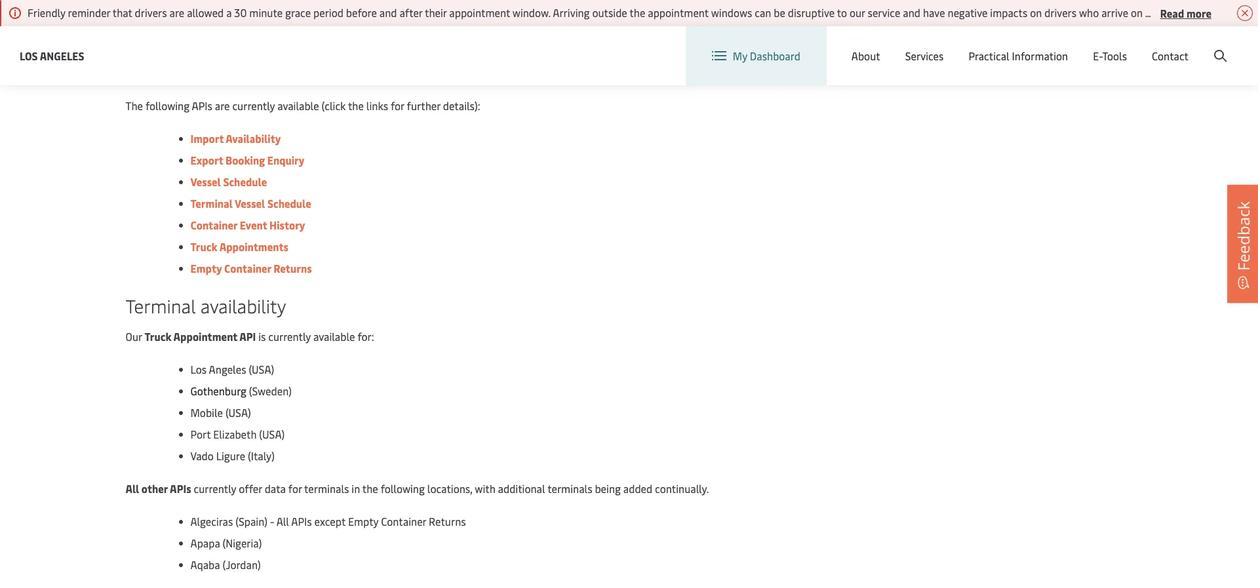 Task type: vqa. For each thing, say whether or not it's contained in the screenshot.
the bottommost you
no



Task type: locate. For each thing, give the bounding box(es) containing it.
0 horizontal spatial -
[[249, 9, 253, 23]]

1 vertical spatial schedule
[[267, 196, 311, 211]]

container
[[190, 218, 237, 232], [224, 261, 271, 276], [381, 514, 426, 529]]

terminal for terminal availability
[[126, 293, 196, 318]]

1 that from the left
[[113, 5, 132, 20]]

2 vertical spatial (usa)
[[259, 427, 285, 441]]

large
[[294, 9, 318, 23]]

0 horizontal spatial truck
[[145, 329, 171, 344]]

2 horizontal spatial -
[[281, 30, 285, 45]]

1 horizontal spatial and
[[903, 5, 921, 20]]

(usa) up (italy)
[[259, 427, 285, 441]]

1 horizontal spatial angeles
[[209, 362, 246, 377]]

available down intervention
[[558, 30, 600, 45]]

are up "import availability"
[[215, 99, 230, 113]]

data right offer
[[265, 481, 286, 496]]

following down available
[[145, 99, 190, 113]]

1 vertical spatial -
[[281, 30, 285, 45]]

you're
[[343, 30, 371, 45]]

1 horizontal spatial drivers
[[1045, 5, 1077, 20]]

returns down history
[[274, 261, 312, 276]]

terminals left being
[[548, 481, 592, 496]]

- right 30
[[249, 9, 253, 23]]

los down friendly
[[20, 48, 38, 63]]

appointment up date
[[449, 5, 510, 20]]

1 vertical spatial vessel
[[235, 196, 265, 211]]

los up gothenburg
[[190, 362, 207, 377]]

0 horizontal spatial and
[[379, 5, 397, 20]]

empty
[[190, 261, 222, 276], [348, 514, 379, 529]]

0 horizontal spatial in
[[352, 481, 360, 496]]

vado
[[190, 449, 214, 463]]

0 vertical spatial schedule
[[223, 175, 267, 189]]

currently up availability at the left top of page
[[232, 99, 275, 113]]

(nigeria)
[[223, 536, 262, 550]]

0 vertical spatial data
[[375, 9, 396, 23]]

container down all other apis currently offer data for terminals in the following locations, with additional terminals being added continually.
[[381, 514, 426, 529]]

0 vertical spatial -
[[249, 9, 253, 23]]

1 horizontal spatial that
[[1207, 5, 1226, 20]]

1 terminals from the left
[[304, 481, 349, 496]]

export booking enquiry link
[[190, 153, 305, 167]]

available left the for:
[[313, 329, 355, 344]]

the
[[126, 99, 143, 113]]

0 vertical spatial returns
[[274, 261, 312, 276]]

0 vertical spatial (usa)
[[249, 362, 274, 377]]

1 vertical spatial returns
[[429, 514, 466, 529]]

can
[[755, 5, 771, 20]]

- down enables
[[281, 30, 285, 45]]

0 horizontal spatial angeles
[[40, 48, 84, 63]]

information
[[1012, 49, 1068, 63]]

1 horizontal spatial in
[[603, 30, 611, 45]]

0 horizontal spatial following
[[145, 99, 190, 113]]

login
[[1127, 38, 1153, 53]]

1 horizontal spatial on
[[1131, 5, 1143, 20]]

0 horizontal spatial returns
[[274, 261, 312, 276]]

0 horizontal spatial on
[[1030, 5, 1042, 20]]

0 vertical spatial empty
[[190, 261, 222, 276]]

2 vertical spatial currently
[[194, 481, 236, 496]]

terminal up our
[[126, 293, 196, 318]]

/
[[1155, 38, 1159, 53]]

0 horizontal spatial arrive
[[1102, 5, 1128, 20]]

the up the supply
[[630, 5, 645, 20]]

angeles down friendly
[[40, 48, 84, 63]]

following left the locations,
[[381, 481, 425, 496]]

0 horizontal spatial that
[[113, 5, 132, 20]]

in up algeciras (spain) - all apis except empty container returns
[[352, 481, 360, 496]]

schedule up history
[[267, 196, 311, 211]]

friendly reminder that drivers are allowed a 30 minute grace period before and after their appointment window. arriving outside the appointment windows can be disruptive to our service and have negative impacts on drivers who arrive on time. drivers that arrive 
[[28, 5, 1258, 20]]

terminals up algeciras (spain) - all apis except empty container returns
[[304, 481, 349, 496]]

1 horizontal spatial are
[[215, 99, 230, 113]]

import availability
[[190, 131, 281, 146]]

1 vertical spatial following
[[381, 481, 425, 496]]

practical
[[969, 49, 1009, 63]]

0 vertical spatial vessel
[[190, 175, 221, 189]]

2 that from the left
[[1207, 5, 1226, 20]]

login / create account link
[[1103, 26, 1233, 65]]

0 horizontal spatial appointment
[[449, 5, 510, 20]]

apis left the except
[[291, 514, 312, 529]]

1 vertical spatial los
[[190, 362, 207, 377]]

vessel
[[190, 175, 221, 189], [235, 196, 265, 211]]

on left time.
[[1131, 5, 1143, 20]]

- for saving
[[249, 9, 253, 23]]

enables
[[255, 9, 292, 23]]

date
[[476, 30, 498, 45]]

arrive right who
[[1102, 5, 1128, 20]]

handled
[[425, 9, 464, 23]]

is
[[258, 329, 266, 344]]

for right offer
[[288, 481, 302, 496]]

available left (click
[[277, 99, 319, 113]]

schedule down 'booking'
[[223, 175, 267, 189]]

arrive right the more
[[1229, 5, 1256, 20]]

that right the 'reminder'
[[113, 5, 132, 20]]

most
[[420, 30, 444, 45]]

account
[[1195, 38, 1233, 53]]

no
[[489, 9, 501, 23]]

feedback button
[[1227, 185, 1258, 303]]

appointment up chain
[[648, 5, 709, 20]]

except
[[314, 514, 346, 529]]

1 vertical spatial data
[[265, 481, 286, 496]]

drivers left time
[[135, 5, 167, 20]]

vessel schedule
[[190, 175, 267, 189]]

and
[[379, 5, 397, 20], [903, 5, 921, 20]]

locations,
[[427, 481, 472, 496]]

with left no
[[466, 9, 487, 23]]

currently
[[232, 99, 275, 113], [268, 329, 311, 344], [194, 481, 236, 496]]

appointment
[[449, 5, 510, 20], [648, 5, 709, 20]]

close alert image
[[1237, 5, 1253, 21]]

allowed
[[187, 5, 224, 20]]

location
[[923, 38, 963, 52]]

contact button
[[1152, 26, 1189, 85]]

0 horizontal spatial for
[[288, 481, 302, 496]]

import
[[190, 131, 224, 146]]

container down appointments
[[224, 261, 271, 276]]

are left time
[[170, 5, 184, 20]]

volumes
[[320, 9, 360, 23]]

e-tools
[[1093, 49, 1127, 63]]

details):
[[443, 99, 480, 113]]

0 horizontal spatial drivers
[[135, 5, 167, 20]]

read more button
[[1160, 5, 1212, 21]]

los angeles (usa)
[[190, 362, 274, 377]]

impacts
[[990, 5, 1028, 20]]

apapa
[[190, 536, 220, 550]]

1 horizontal spatial be
[[774, 5, 785, 20]]

availability
[[201, 293, 286, 318]]

elizabeth
[[213, 427, 257, 441]]

truck right our
[[145, 329, 171, 344]]

offer
[[239, 481, 262, 496]]

terminal down the vessel schedule
[[190, 196, 233, 211]]

0 horizontal spatial to
[[399, 9, 409, 23]]

30
[[234, 5, 247, 20]]

drivers left who
[[1045, 5, 1077, 20]]

feedback
[[1233, 201, 1254, 271]]

0 vertical spatial for
[[391, 99, 404, 113]]

1 horizontal spatial appointment
[[648, 5, 709, 20]]

terminal availability
[[126, 293, 286, 318]]

vessel down export
[[190, 175, 221, 189]]

(jordan)
[[223, 558, 261, 572]]

1 horizontal spatial terminals
[[548, 481, 592, 496]]

empty up terminal availability
[[190, 261, 222, 276]]

(usa) up port elizabeth (usa)
[[225, 405, 251, 420]]

appointments
[[219, 240, 288, 254]]

links
[[366, 99, 388, 113]]

vessel up container event history link
[[235, 196, 265, 211]]

0 vertical spatial angeles
[[40, 48, 84, 63]]

(usa) up (sweden) in the bottom of the page
[[249, 362, 274, 377]]

before
[[346, 5, 377, 20]]

angeles up gothenburg
[[209, 362, 246, 377]]

currently up algeciras
[[194, 481, 236, 496]]

1 drivers from the left
[[135, 5, 167, 20]]

schedule
[[223, 175, 267, 189], [267, 196, 311, 211]]

guarantees
[[288, 30, 340, 45]]

currently right is
[[268, 329, 311, 344]]

vado ligure (italy)
[[190, 449, 277, 463]]

1 horizontal spatial empty
[[348, 514, 379, 529]]

on right impacts
[[1030, 5, 1042, 20]]

the left the supply
[[613, 30, 629, 45]]

1 horizontal spatial los
[[190, 362, 207, 377]]

are
[[170, 5, 184, 20], [215, 99, 230, 113]]

truck down container event history link
[[190, 240, 217, 254]]

-
[[249, 9, 253, 23], [281, 30, 285, 45], [270, 514, 274, 529]]

0 horizontal spatial terminals
[[304, 481, 349, 496]]

that right drivers
[[1207, 5, 1226, 20]]

with right the locations,
[[475, 481, 495, 496]]

reminder
[[68, 5, 110, 20]]

history
[[270, 218, 305, 232]]

1 vertical spatial with
[[475, 481, 495, 496]]

the left links
[[348, 99, 364, 113]]

practical information button
[[969, 26, 1068, 85]]

1 vertical spatial terminal
[[126, 293, 196, 318]]

1 vertical spatial are
[[215, 99, 230, 113]]

los for los angeles (usa)
[[190, 362, 207, 377]]

for right links
[[391, 99, 404, 113]]

0 horizontal spatial empty
[[190, 261, 222, 276]]

information
[[500, 30, 556, 45]]

my dashboard
[[733, 49, 800, 63]]

1 horizontal spatial data
[[375, 9, 396, 23]]

minute
[[249, 5, 283, 20]]

terminal
[[190, 196, 233, 211], [126, 293, 196, 318]]

container event history
[[190, 218, 305, 232]]

0 horizontal spatial are
[[170, 5, 184, 20]]

to-
[[462, 30, 476, 45]]

returns down the locations,
[[429, 514, 466, 529]]

of
[[363, 9, 373, 23]]

global
[[1005, 38, 1036, 53]]

and left 'have'
[[903, 5, 921, 20]]

1 on from the left
[[1030, 5, 1042, 20]]

0 vertical spatial truck
[[190, 240, 217, 254]]

ligure
[[216, 449, 245, 463]]

booking
[[226, 153, 265, 167]]

data right of
[[375, 9, 396, 23]]

and right of
[[379, 5, 397, 20]]

1 horizontal spatial arrive
[[1229, 5, 1256, 20]]

read more
[[1160, 6, 1212, 20]]

import availability link
[[190, 131, 281, 146]]

1 horizontal spatial -
[[270, 514, 274, 529]]

0 vertical spatial los
[[20, 48, 38, 63]]

1 vertical spatial (usa)
[[225, 405, 251, 420]]

2 arrive from the left
[[1229, 5, 1256, 20]]

continually.
[[655, 481, 709, 496]]

drivers
[[135, 5, 167, 20], [1045, 5, 1077, 20]]

empty right the except
[[348, 514, 379, 529]]

0 vertical spatial with
[[466, 9, 487, 23]]

container up the truck appointments
[[190, 218, 237, 232]]

0 vertical spatial in
[[603, 30, 611, 45]]

data
[[375, 9, 396, 23], [265, 481, 286, 496]]

1 vertical spatial angeles
[[209, 362, 246, 377]]

be left the their
[[411, 9, 423, 23]]

to up using
[[399, 9, 409, 23]]

1 horizontal spatial vessel
[[235, 196, 265, 211]]

to left our on the right top of the page
[[837, 5, 847, 20]]

gothenburg
[[190, 384, 246, 398]]

2 vertical spatial -
[[270, 514, 274, 529]]

- for (spain)
[[270, 514, 274, 529]]

- right (spain)
[[270, 514, 274, 529]]

in down outside
[[603, 30, 611, 45]]

0 horizontal spatial data
[[265, 481, 286, 496]]

be right can
[[774, 5, 785, 20]]

apis
[[202, 63, 237, 87], [192, 99, 212, 113], [170, 481, 191, 496], [291, 514, 312, 529]]

0 horizontal spatial los
[[20, 48, 38, 63]]

0 vertical spatial terminal
[[190, 196, 233, 211]]

los
[[20, 48, 38, 63], [190, 362, 207, 377]]

1 horizontal spatial following
[[381, 481, 425, 496]]



Task type: describe. For each thing, give the bounding box(es) containing it.
0 horizontal spatial vessel
[[190, 175, 221, 189]]

mobile
[[190, 405, 223, 420]]

2 and from the left
[[903, 5, 921, 20]]

1 appointment from the left
[[449, 5, 510, 20]]

1 vertical spatial for
[[288, 481, 302, 496]]

my
[[733, 49, 747, 63]]

switch location button
[[868, 38, 963, 52]]

our
[[850, 5, 865, 20]]

time.
[[1145, 5, 1169, 20]]

all
[[126, 481, 139, 496]]

service
[[868, 5, 900, 20]]

switch
[[889, 38, 920, 52]]

all other apis currently offer data for terminals in the following locations, with additional terminals being added continually.
[[126, 481, 709, 496]]

enquiry
[[267, 153, 305, 167]]

manual
[[504, 9, 539, 23]]

available apis
[[126, 63, 237, 87]]

available
[[126, 63, 198, 87]]

login / create account
[[1127, 38, 1233, 53]]

(usa) for elizabeth
[[259, 427, 285, 441]]

0 vertical spatial following
[[145, 99, 190, 113]]

menu
[[1038, 38, 1065, 53]]

- for planning
[[281, 30, 285, 45]]

services button
[[905, 26, 944, 85]]

about button
[[852, 26, 880, 85]]

other
[[141, 481, 168, 496]]

about
[[852, 49, 880, 63]]

port elizabeth (usa)
[[190, 427, 285, 441]]

gothenburg (sweden)
[[190, 384, 292, 398]]

the up algeciras (spain) - all apis except empty container returns
[[362, 481, 378, 496]]

the following apis are currently available (click the links for further details):
[[126, 99, 480, 113]]

using
[[374, 30, 399, 45]]

our truck appointment api is currently available for:
[[126, 329, 374, 344]]

windows
[[711, 5, 752, 20]]

my dashboard button
[[712, 26, 800, 85]]

1 vertical spatial available
[[277, 99, 319, 113]]

chain
[[665, 30, 690, 45]]

supply
[[632, 30, 662, 45]]

1 vertical spatial in
[[352, 481, 360, 496]]

empty container returns link
[[190, 261, 312, 276]]

algeciras (spain) - all apis except empty container returns
[[190, 514, 466, 529]]

planning
[[237, 30, 278, 45]]

1 horizontal spatial truck
[[190, 240, 217, 254]]

up-
[[446, 30, 462, 45]]

api
[[239, 329, 256, 344]]

e-
[[1093, 49, 1102, 63]]

2 vertical spatial container
[[381, 514, 426, 529]]

0 horizontal spatial be
[[411, 9, 423, 23]]

2 vertical spatial available
[[313, 329, 355, 344]]

added
[[623, 481, 652, 496]]

export booking enquiry
[[190, 153, 305, 167]]

los for los angeles
[[20, 48, 38, 63]]

1 horizontal spatial to
[[837, 5, 847, 20]]

improved
[[190, 30, 235, 45]]

angeles for los angeles
[[40, 48, 84, 63]]

the left most
[[401, 30, 417, 45]]

mobile (usa)
[[190, 405, 251, 420]]

e-tools button
[[1093, 26, 1127, 85]]

aqaba
[[190, 558, 220, 572]]

apis up the import
[[192, 99, 212, 113]]

switch location
[[889, 38, 963, 52]]

1 vertical spatial currently
[[268, 329, 311, 344]]

1 and from the left
[[379, 5, 397, 20]]

0 vertical spatial currently
[[232, 99, 275, 113]]

truck appointments
[[190, 240, 288, 254]]

practical information
[[969, 49, 1068, 63]]

1 horizontal spatial for
[[391, 99, 404, 113]]

empty container returns
[[190, 261, 312, 276]]

drivers
[[1171, 5, 1204, 20]]

1 arrive from the left
[[1102, 5, 1128, 20]]

(italy)
[[248, 449, 275, 463]]

container event history link
[[190, 218, 305, 232]]

friendly
[[28, 5, 65, 20]]

1 vertical spatial container
[[224, 261, 271, 276]]

2 terminals from the left
[[548, 481, 592, 496]]

read
[[1160, 6, 1184, 20]]

0 vertical spatial container
[[190, 218, 237, 232]]

being
[[595, 481, 621, 496]]

angeles for los angeles (usa)
[[209, 362, 246, 377]]

1 horizontal spatial returns
[[429, 514, 466, 529]]

outside
[[592, 5, 627, 20]]

terminal vessel schedule link
[[190, 196, 311, 211]]

apis right the other
[[170, 481, 191, 496]]

grace
[[285, 5, 311, 20]]

our
[[126, 329, 142, 344]]

appointment
[[173, 329, 237, 344]]

truck appointments link
[[190, 240, 288, 254]]

1 vertical spatial empty
[[348, 514, 379, 529]]

(click
[[322, 99, 346, 113]]

create
[[1162, 38, 1192, 53]]

further
[[407, 99, 440, 113]]

terminal for terminal vessel schedule
[[190, 196, 233, 211]]

global menu button
[[976, 26, 1078, 65]]

saving
[[216, 9, 246, 23]]

2 appointment from the left
[[648, 5, 709, 20]]

have
[[923, 5, 945, 20]]

apis down improved
[[202, 63, 237, 87]]

2 drivers from the left
[[1045, 5, 1077, 20]]

terminal vessel schedule
[[190, 196, 311, 211]]

0 vertical spatial available
[[558, 30, 600, 45]]

(spain)
[[235, 514, 267, 529]]

0 vertical spatial are
[[170, 5, 184, 20]]

(usa) for angeles
[[249, 362, 274, 377]]

event
[[240, 218, 267, 232]]

2 on from the left
[[1131, 5, 1143, 20]]

availability
[[226, 131, 281, 146]]

1 vertical spatial truck
[[145, 329, 171, 344]]



